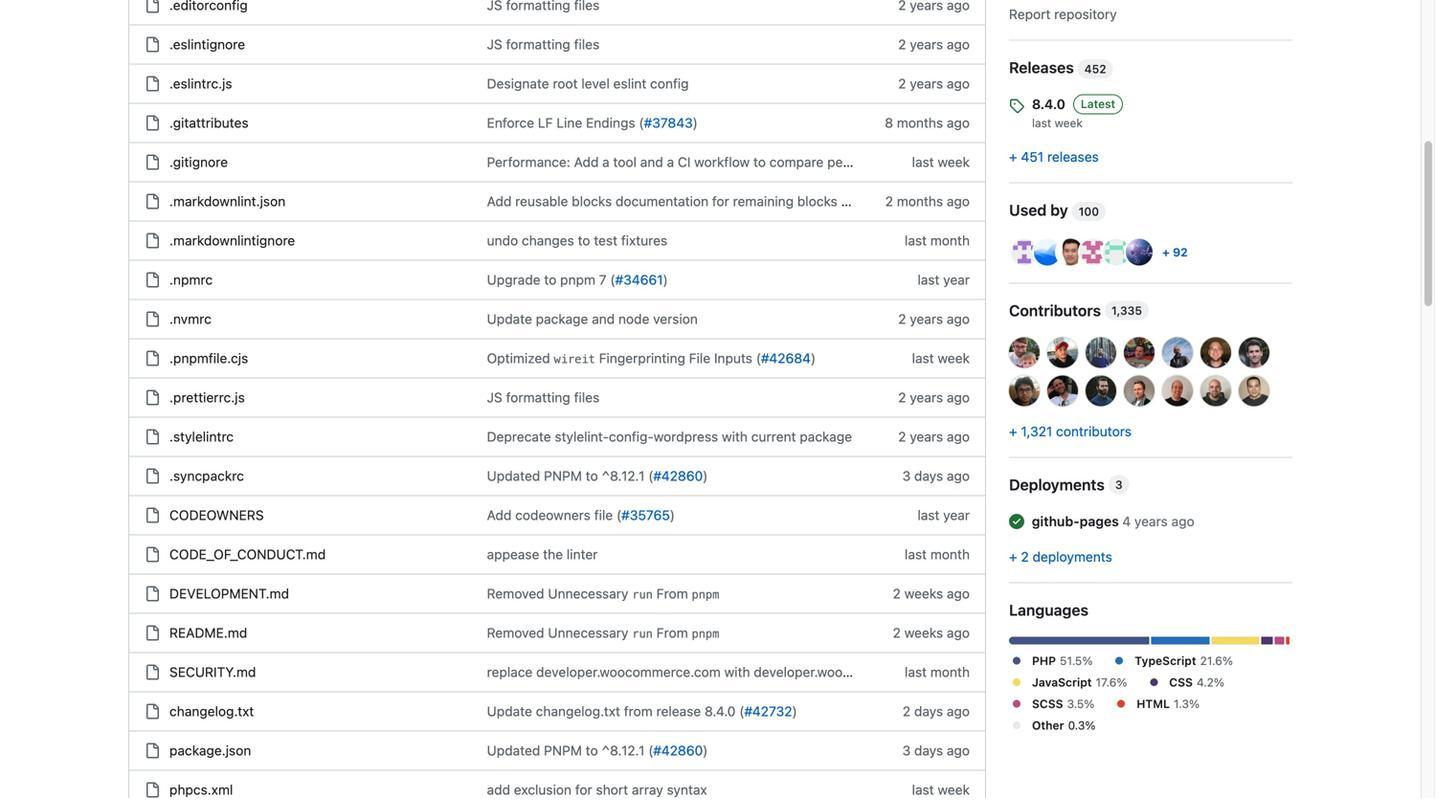 Task type: describe. For each thing, give the bounding box(es) containing it.
1 vertical spatial with
[[724, 665, 750, 680]]

formatting for .prettierrc.js
[[506, 390, 571, 406]]

#35765
[[622, 508, 670, 523]]

development.md link
[[170, 586, 289, 602]]

) down developer.woo.com
[[793, 704, 797, 720]]

optimized link
[[487, 350, 550, 366]]

last for codeowners
[[918, 508, 940, 523]]

tool
[[613, 154, 637, 170]]

to left compare
[[754, 154, 766, 170]]

ago for development.md
[[947, 586, 970, 602]]

last month for developer.woo.com
[[905, 665, 970, 680]]

fingerprinting file inputs ( link
[[599, 350, 761, 366]]

.pnpmfile.cjs link
[[170, 350, 248, 366]]

month for developer.woo.com
[[931, 665, 970, 680]]

.markdownlint.json link
[[170, 193, 286, 209]]

weeks for readme.md
[[905, 625, 943, 641]]

pnpm for package.json
[[544, 743, 582, 759]]

+ for deployments
[[1009, 549, 1018, 565]]

developer.woocommerce.com
[[536, 665, 721, 680]]

years for .nvmrc
[[910, 311, 943, 327]]

level
[[582, 76, 610, 91]]

package.json
[[170, 743, 251, 759]]

documentation
[[616, 193, 709, 209]]

month for test
[[931, 233, 970, 249]]

scss 3.5%
[[1032, 698, 1095, 711]]

1 horizontal spatial 8.4.0
[[1032, 96, 1066, 112]]

+ for releases
[[1009, 149, 1018, 165]]

syntax
[[667, 782, 707, 798]]

( right release
[[739, 704, 744, 720]]

add codeowners file ( link
[[487, 508, 622, 523]]

file
[[689, 350, 711, 366]]

years for .eslintignore
[[910, 36, 943, 52]]

#37843
[[644, 115, 693, 131]]

removed for development.md
[[487, 586, 544, 602]]

@vedanshujain image
[[1009, 376, 1040, 406]]

from
[[624, 704, 653, 720]]

.gitattributes link
[[170, 115, 249, 131]]

.prettierrc.js link
[[170, 390, 245, 406]]

dot fill image for other
[[1009, 718, 1025, 734]]

2 weeks ago for readme.md
[[893, 625, 970, 641]]

@mikejolley image
[[1009, 338, 1040, 368]]

replace developer.woocommerce.com with developer.woo.com link
[[487, 665, 873, 680]]

.markdownlintignore link
[[170, 233, 295, 249]]

@claudiosanches image
[[1048, 338, 1078, 368]]

.syncpackrc
[[170, 468, 244, 484]]

update changelog.txt from release 8.4.0 ( #42732 )
[[487, 704, 797, 720]]

2 years ago for config
[[898, 76, 970, 91]]

add codeowners file ( #35765 )
[[487, 508, 675, 523]]

2 for .prettierrc.js
[[898, 390, 906, 406]]

2 changelog.txt from the left
[[536, 704, 620, 720]]

last week for .pnpmfile.cjs
[[912, 350, 970, 366]]

add reusable blocks documentation for remaining blocks ( #40521 2 months ago
[[487, 193, 970, 209]]

upgrade to pnpm 7 ( #34661 )
[[487, 272, 668, 288]]

( up array
[[648, 743, 653, 759]]

2 for .eslintignore
[[898, 36, 906, 52]]

ci
[[678, 154, 691, 170]]

( down the performance
[[841, 193, 846, 209]]

deployments
[[1033, 549, 1113, 565]]

1 changelog.txt from the left
[[170, 704, 254, 720]]

.eslintrc.js
[[170, 76, 232, 91]]

ago for changelog.txt
[[947, 704, 970, 720]]

8 months ago
[[885, 115, 970, 131]]

@roykho image
[[1239, 376, 1270, 406]]

removed for readme.md
[[487, 625, 544, 641]]

codeowners link
[[170, 508, 264, 523]]

pnpm for .syncpackrc
[[544, 468, 582, 484]]

js formatting files link for .prettierrc.js
[[487, 390, 600, 406]]

readme.md
[[170, 625, 247, 641]]

dot fill image for scss
[[1009, 697, 1025, 712]]

days for changelog.txt
[[915, 704, 943, 720]]

short
[[596, 782, 628, 798]]

0 vertical spatial pnpm
[[560, 272, 596, 288]]

+ 1,321 contributors link
[[1009, 424, 1132, 440]]

appease
[[487, 547, 540, 563]]

exclusion
[[514, 782, 572, 798]]

+ 451 releases
[[1009, 149, 1099, 165]]

.nvmrc link
[[170, 311, 212, 327]]

to down stylelint-
[[586, 468, 598, 484]]

enforce lf line endings ( link
[[487, 115, 644, 131]]

wireit link
[[554, 353, 596, 366]]

js for .prettierrc.js
[[487, 390, 503, 406]]

to up add exclusion for short array syntax
[[586, 743, 598, 759]]

files for .eslintignore
[[574, 36, 600, 52]]

used by 100
[[1009, 201, 1099, 219]]

last week up + 451 releases
[[1032, 116, 1083, 130]]

@rodrigoprimo image
[[1239, 338, 1270, 368]]

.gitattributes
[[170, 115, 249, 131]]

readme.md link
[[170, 625, 247, 641]]

contributors
[[1009, 302, 1101, 320]]

report repository link
[[1009, 6, 1117, 22]]

@samonov051 image
[[1124, 237, 1155, 268]]

) link for .gitattributes
[[693, 115, 698, 131]]

+ 92
[[1163, 246, 1188, 259]]

2 for .eslintrc.js
[[898, 76, 906, 91]]

.npmrc link
[[170, 272, 213, 288]]

designate root level eslint config
[[487, 76, 689, 91]]

typescript 21.6%
[[1135, 655, 1233, 668]]

@kloon image
[[1124, 338, 1155, 368]]

scss 3.5 image
[[1275, 637, 1285, 645]]

.gitignore
[[170, 154, 228, 170]]

formatting for .eslintignore
[[506, 36, 571, 52]]

@vtslove image
[[1032, 237, 1063, 268]]

3 days ago for .syncpackrc
[[903, 468, 970, 484]]

2 months from the top
[[897, 193, 943, 209]]

reusable
[[515, 193, 568, 209]]

performance
[[828, 154, 907, 170]]

last week for phpcs.xml
[[912, 782, 970, 798]]

run for development.md
[[632, 588, 653, 602]]

1 months from the top
[[897, 115, 943, 131]]

#42684
[[761, 350, 811, 366]]

repository
[[1055, 6, 1117, 22]]

0 horizontal spatial for
[[575, 782, 592, 798]]

451
[[1021, 149, 1044, 165]]

last for code_of_conduct.md
[[905, 547, 927, 563]]

add reusable blocks documentation for remaining blocks ( link
[[487, 193, 852, 209]]

#35765 link
[[622, 508, 670, 523]]

typescript 21.6 image
[[1151, 637, 1210, 645]]

javascript 17.6 image
[[1212, 637, 1260, 645]]

3 for .syncpackrc
[[903, 468, 911, 484]]

+ for contributors
[[1009, 424, 1018, 440]]

css
[[1170, 676, 1193, 689]]

3 days ago for package.json
[[903, 743, 970, 759]]

#42860 link for package.json
[[653, 743, 703, 759]]

by
[[1051, 201, 1068, 219]]

#42860 for package.json
[[653, 743, 703, 759]]

js formatting files link for .eslintignore
[[487, 36, 600, 52]]

452
[[1085, 62, 1107, 76]]

typescript
[[1135, 655, 1197, 668]]

run for readme.md
[[632, 628, 653, 641]]

) link right inputs
[[811, 350, 816, 366]]

latest
[[1081, 97, 1116, 111]]

other
[[1032, 719, 1064, 733]]

) up the version
[[663, 272, 668, 288]]

.prettierrc.js
[[170, 390, 245, 406]]

) link for changelog.txt
[[793, 704, 797, 720]]

ago for .prettierrc.js
[[947, 390, 970, 406]]

( right file
[[617, 508, 622, 523]]

php 51.5 image
[[1009, 637, 1149, 645]]

@hiaidev image
[[1055, 237, 1086, 268]]

2 a from the left
[[667, 154, 674, 170]]

#40521
[[846, 193, 893, 209]]

pages
[[1080, 514, 1119, 530]]

javascript
[[1032, 676, 1092, 689]]

years for .prettierrc.js
[[910, 390, 943, 406]]

.nvmrc
[[170, 311, 212, 327]]

enforce
[[487, 115, 534, 131]]

scss
[[1032, 698, 1064, 711]]

.pnpmfile.cjs
[[170, 350, 248, 366]]

to left 'test'
[[578, 233, 590, 249]]

config-
[[609, 429, 654, 445]]

other 0.3%
[[1032, 719, 1096, 733]]

days for package.json
[[915, 743, 943, 759]]

^8.12.1 for .syncpackrc
[[602, 468, 645, 484]]

updated pnpm to ^8.12.1 ( #42860 ) for .syncpackrc
[[487, 468, 708, 484]]

undo changes to test fixtures link
[[487, 233, 668, 249]]

#42732 link
[[744, 704, 793, 720]]

last year for upgrade to pnpm 7 ( #34661 )
[[918, 272, 970, 288]]

performance:
[[487, 154, 571, 170]]

add for reusable
[[487, 193, 512, 209]]

unnecessary for development.md
[[548, 586, 629, 602]]

1 horizontal spatial for
[[712, 193, 730, 209]]

( right 7
[[610, 272, 615, 288]]

node
[[619, 311, 650, 327]]

updated for .syncpackrc
[[487, 468, 540, 484]]

3.5%
[[1067, 698, 1095, 711]]

92
[[1173, 246, 1188, 259]]

2 years ago for with
[[898, 429, 970, 445]]

ago for readme.md
[[947, 625, 970, 641]]

7
[[599, 272, 607, 288]]

changes
[[522, 233, 574, 249]]



Task type: locate. For each thing, give the bounding box(es) containing it.
last for .pnpmfile.cjs
[[912, 350, 934, 366]]

2 dot fill image from the top
[[1009, 718, 1025, 734]]

0.3%
[[1068, 719, 1096, 733]]

package.json link
[[170, 743, 251, 759]]

last month for test
[[905, 233, 970, 249]]

updated pnpm to ^8.12.1 ( link for package.json
[[487, 743, 653, 759]]

0 horizontal spatial and
[[592, 311, 615, 327]]

2 formatting from the top
[[506, 390, 571, 406]]

last week for .gitignore
[[912, 154, 970, 170]]

1 vertical spatial updated pnpm to ^8.12.1 ( #42860 )
[[487, 743, 708, 759]]

current
[[751, 429, 796, 445]]

fingerprinting
[[599, 350, 686, 366]]

1 vertical spatial run
[[632, 628, 653, 641]]

pnpm up add codeowners file ( link
[[544, 468, 582, 484]]

js for .eslintignore
[[487, 36, 503, 52]]

phpcs.xml
[[170, 782, 233, 798]]

removed
[[487, 586, 544, 602], [487, 625, 544, 641]]

.eslintignore
[[170, 36, 245, 52]]

1 vertical spatial js
[[487, 390, 503, 406]]

upgrade
[[487, 272, 541, 288]]

1 files from the top
[[574, 36, 600, 52]]

^8.12.1
[[602, 468, 645, 484], [602, 743, 645, 759]]

js formatting files
[[487, 36, 600, 52], [487, 390, 600, 406]]

) link for codeowners
[[670, 508, 675, 523]]

1 vertical spatial for
[[575, 782, 592, 798]]

1 vertical spatial add
[[487, 193, 512, 209]]

last month
[[905, 233, 970, 249], [905, 547, 970, 563], [905, 665, 970, 680]]

js formatting files up deprecate
[[487, 390, 600, 406]]

week down 2 days ago
[[938, 782, 970, 798]]

) up performance: add a tool and a ci workflow to compare performance betw…
[[693, 115, 698, 131]]

pnpm up replace developer.woocommerce.com with developer.woo.com link
[[692, 628, 720, 641]]

add exclusion for short array syntax
[[487, 782, 707, 798]]

+ 2 deployments
[[1009, 549, 1113, 565]]

2 unnecessary from the top
[[548, 625, 629, 641]]

1 vertical spatial year
[[943, 508, 970, 523]]

0 horizontal spatial changelog.txt
[[170, 704, 254, 720]]

add up appease
[[487, 508, 512, 523]]

1 from from the top
[[657, 586, 688, 602]]

dot fill image for php
[[1009, 654, 1025, 669]]

8
[[885, 115, 893, 131]]

#42860 link down wordpress
[[653, 468, 703, 484]]

@metamatrix42 image
[[1078, 237, 1109, 268]]

last week down 2 days ago
[[912, 782, 970, 798]]

1 update from the top
[[487, 311, 532, 327]]

2 last month from the top
[[905, 547, 970, 563]]

replace
[[487, 665, 533, 680]]

2 run from the top
[[632, 628, 653, 641]]

2 from from the top
[[657, 625, 688, 641]]

2 days ago
[[903, 704, 970, 720]]

code_of_conduct.md link
[[170, 547, 326, 563]]

1 js from the top
[[487, 36, 503, 52]]

changelog.txt link
[[170, 704, 254, 720]]

@hensue image
[[1101, 237, 1132, 268]]

3 2 years ago from the top
[[898, 311, 970, 327]]

^8.12.1 down config-
[[602, 468, 645, 484]]

1 vertical spatial formatting
[[506, 390, 571, 406]]

updated pnpm to ^8.12.1 ( #42860 ) up add exclusion for short array syntax
[[487, 743, 708, 759]]

1,335
[[1112, 304, 1142, 317]]

js down optimized link
[[487, 390, 503, 406]]

formatting up designate
[[506, 36, 571, 52]]

1 vertical spatial removed unnecessary run from pnpm
[[487, 625, 720, 641]]

0 vertical spatial ^8.12.1
[[602, 468, 645, 484]]

last for .gitignore
[[912, 154, 934, 170]]

1 vertical spatial pnpm
[[692, 588, 720, 602]]

replace developer.woocommerce.com with developer.woo.com
[[487, 665, 873, 680]]

lf
[[538, 115, 553, 131]]

year for upgrade to pnpm 7 ( #34661 )
[[943, 272, 970, 288]]

1 a from the left
[[602, 154, 610, 170]]

php
[[1032, 655, 1056, 668]]

0 vertical spatial weeks
[[905, 586, 943, 602]]

0 vertical spatial js formatting files link
[[487, 36, 600, 52]]

2 js from the top
[[487, 390, 503, 406]]

3 last month from the top
[[905, 665, 970, 680]]

) link
[[693, 115, 698, 131], [663, 272, 668, 288], [811, 350, 816, 366], [703, 468, 708, 484], [670, 508, 675, 523], [793, 704, 797, 720], [703, 743, 708, 759]]

2 3 days ago from the top
[[903, 743, 970, 759]]

5 2 years ago from the top
[[898, 429, 970, 445]]

html 1.3 image
[[1287, 637, 1290, 645]]

1 vertical spatial from
[[657, 625, 688, 641]]

release
[[657, 704, 701, 720]]

1 horizontal spatial a
[[667, 154, 674, 170]]

report
[[1009, 6, 1051, 22]]

workflow
[[694, 154, 750, 170]]

2 weeks ago for development.md
[[893, 586, 970, 602]]

ago for .syncpackrc
[[947, 468, 970, 484]]

1 vertical spatial dot fill image
[[1009, 718, 1025, 734]]

#34661
[[615, 272, 663, 288]]

1 pnpm from the top
[[544, 468, 582, 484]]

1 vertical spatial last year
[[918, 508, 970, 523]]

0 vertical spatial unnecessary
[[548, 586, 629, 602]]

2 #42860 link from the top
[[653, 743, 703, 759]]

2 last year from the top
[[918, 508, 970, 523]]

updated pnpm to ^8.12.1 ( link for .syncpackrc
[[487, 468, 653, 484]]

update down replace
[[487, 704, 532, 720]]

1 blocks from the left
[[572, 193, 612, 209]]

) link for package.json
[[703, 743, 708, 759]]

1 run from the top
[[632, 588, 653, 602]]

1 js formatting files from the top
[[487, 36, 600, 52]]

2 update from the top
[[487, 704, 532, 720]]

1 vertical spatial js formatting files
[[487, 390, 600, 406]]

unnecessary for readme.md
[[548, 625, 629, 641]]

1 horizontal spatial package
[[800, 429, 852, 445]]

) link down developer.woo.com
[[793, 704, 797, 720]]

1 3 days ago from the top
[[903, 468, 970, 484]]

for left short
[[575, 782, 592, 798]]

removed unnecessary run from pnpm for development.md
[[487, 586, 720, 602]]

@rrennick image
[[1163, 338, 1193, 368]]

@jeffstieler image
[[1201, 338, 1232, 368]]

2 vertical spatial last month
[[905, 665, 970, 680]]

0 vertical spatial 2 weeks ago
[[893, 586, 970, 602]]

#42860
[[653, 468, 703, 484], [653, 743, 703, 759]]

pnpm
[[560, 272, 596, 288], [692, 588, 720, 602], [692, 628, 720, 641]]

a left tool
[[602, 154, 610, 170]]

css 4.2 image
[[1262, 637, 1273, 645]]

stylelint-
[[555, 429, 609, 445]]

report repository
[[1009, 6, 1117, 22]]

0 vertical spatial updated pnpm to ^8.12.1 ( link
[[487, 468, 653, 484]]

1 vertical spatial weeks
[[905, 625, 943, 641]]

2 for .stylelintrc
[[898, 429, 906, 445]]

package
[[536, 311, 588, 327], [800, 429, 852, 445]]

1 #42860 from the top
[[653, 468, 703, 484]]

year
[[943, 272, 970, 288], [943, 508, 970, 523]]

blocks down compare
[[798, 193, 838, 209]]

2 vertical spatial month
[[931, 665, 970, 680]]

0 vertical spatial pnpm
[[544, 468, 582, 484]]

3 month from the top
[[931, 665, 970, 680]]

add for codeowners
[[487, 508, 512, 523]]

^8.12.1 for package.json
[[602, 743, 645, 759]]

appease the linter link
[[487, 547, 598, 563]]

2 js formatting files from the top
[[487, 390, 600, 406]]

0 vertical spatial add
[[574, 154, 599, 170]]

from for development.md
[[657, 586, 688, 602]]

) right inputs
[[811, 350, 816, 366]]

2 ^8.12.1 from the top
[[602, 743, 645, 759]]

formatting
[[506, 36, 571, 52], [506, 390, 571, 406]]

0 vertical spatial files
[[574, 36, 600, 52]]

linter
[[567, 547, 598, 563]]

dot fill image left the other at the bottom of the page
[[1009, 718, 1025, 734]]

+ 2 deployments link
[[1009, 549, 1113, 565]]

0 horizontal spatial blocks
[[572, 193, 612, 209]]

1 vertical spatial and
[[592, 311, 615, 327]]

1 vertical spatial months
[[897, 193, 943, 209]]

deployments
[[1009, 476, 1105, 494]]

1 js formatting files link from the top
[[487, 36, 600, 52]]

week down 8 months ago
[[938, 154, 970, 170]]

1 formatting from the top
[[506, 36, 571, 52]]

array
[[632, 782, 663, 798]]

0 vertical spatial formatting
[[506, 36, 571, 52]]

codeowners
[[515, 508, 591, 523]]

1 updated pnpm to ^8.12.1 ( link from the top
[[487, 468, 653, 484]]

1 vertical spatial updated pnpm to ^8.12.1 ( link
[[487, 743, 653, 759]]

0 vertical spatial dot fill image
[[1009, 675, 1025, 690]]

2 days from the top
[[915, 704, 943, 720]]

months down betw…
[[897, 193, 943, 209]]

0 vertical spatial last month
[[905, 233, 970, 249]]

2 month from the top
[[931, 547, 970, 563]]

removed down appease
[[487, 586, 544, 602]]

2 #42860 from the top
[[653, 743, 703, 759]]

last for .markdownlintignore
[[905, 233, 927, 249]]

dot fill image for css
[[1147, 675, 1162, 690]]

2 pnpm from the top
[[544, 743, 582, 759]]

contributors
[[1056, 424, 1132, 440]]

@peterfabian image
[[1086, 376, 1117, 406]]

dot fill image up 17.6%
[[1112, 654, 1127, 669]]

dot fill image up html at bottom
[[1147, 675, 1162, 690]]

package right current
[[800, 429, 852, 445]]

test
[[594, 233, 618, 249]]

+ left 451
[[1009, 149, 1018, 165]]

0 horizontal spatial 8.4.0
[[705, 704, 736, 720]]

2 for development.md
[[893, 586, 901, 602]]

1 vertical spatial update
[[487, 704, 532, 720]]

1 last month from the top
[[905, 233, 970, 249]]

@obliviousharmony image
[[1201, 376, 1232, 406]]

) link for .npmrc
[[663, 272, 668, 288]]

pnpm left 7
[[560, 272, 596, 288]]

1 vertical spatial 3 days ago
[[903, 743, 970, 759]]

tag image
[[1009, 98, 1025, 113]]

months right 8
[[897, 115, 943, 131]]

2 for .nvmrc
[[898, 311, 906, 327]]

update package and node version link
[[487, 311, 698, 327]]

( right inputs
[[756, 350, 761, 366]]

update
[[487, 311, 532, 327], [487, 704, 532, 720]]

0 horizontal spatial a
[[602, 154, 610, 170]]

phpcs.xml link
[[170, 782, 233, 798]]

0 vertical spatial js
[[487, 36, 503, 52]]

1 vertical spatial #42860
[[653, 743, 703, 759]]

performance: add a tool and a ci workflow to compare performance betw… link
[[487, 154, 951, 170]]

ago for .eslintrc.js
[[947, 76, 970, 91]]

undo changes to test fixtures
[[487, 233, 668, 249]]

2 for readme.md
[[893, 625, 901, 641]]

2 year from the top
[[943, 508, 970, 523]]

unnecessary up developer.woocommerce.com
[[548, 625, 629, 641]]

^8.12.1 down update changelog.txt from release 8.4.0 ( link
[[602, 743, 645, 759]]

1 vertical spatial #42860 link
[[653, 743, 703, 759]]

unnecessary down linter
[[548, 586, 629, 602]]

0 vertical spatial year
[[943, 272, 970, 288]]

updated up add
[[487, 743, 540, 759]]

with up #42732 link
[[724, 665, 750, 680]]

1 dot fill image from the top
[[1009, 675, 1025, 690]]

years for .eslintrc.js
[[910, 76, 943, 91]]

2 years ago for version
[[898, 311, 970, 327]]

2 weeks from the top
[[905, 625, 943, 641]]

from up replace developer.woocommerce.com with developer.woo.com
[[657, 586, 688, 602]]

1 unnecessary from the top
[[548, 586, 629, 602]]

1 horizontal spatial changelog.txt
[[536, 704, 620, 720]]

dot fill image left the php
[[1009, 654, 1025, 669]]

0 vertical spatial from
[[657, 586, 688, 602]]

@psealock image
[[1048, 376, 1078, 406]]

0 vertical spatial update
[[487, 311, 532, 327]]

days for .syncpackrc
[[915, 468, 943, 484]]

week for phpcs.xml
[[938, 782, 970, 798]]

pnpm
[[544, 468, 582, 484], [544, 743, 582, 759]]

1 vertical spatial 8.4.0
[[705, 704, 736, 720]]

upgrade to pnpm 7 ( link
[[487, 272, 615, 288]]

week up releases
[[1055, 116, 1083, 130]]

1 horizontal spatial blocks
[[798, 193, 838, 209]]

.markdownlintignore
[[170, 233, 295, 249]]

1 removed from the top
[[487, 586, 544, 602]]

js formatting files link up deprecate
[[487, 390, 600, 406]]

) link down wordpress
[[703, 468, 708, 484]]

2 vertical spatial pnpm
[[692, 628, 720, 641]]

ago for .gitattributes
[[947, 115, 970, 131]]

2 years ago
[[898, 36, 970, 52], [898, 76, 970, 91], [898, 311, 970, 327], [898, 390, 970, 406], [898, 429, 970, 445]]

with left current
[[722, 429, 748, 445]]

js formatting files for .prettierrc.js
[[487, 390, 600, 406]]

php 51.5%
[[1032, 655, 1093, 668]]

add left tool
[[574, 154, 599, 170]]

2 js formatting files link from the top
[[487, 390, 600, 406]]

ago for .stylelintrc
[[947, 429, 970, 445]]

a left ci at the top
[[667, 154, 674, 170]]

package down "upgrade to pnpm 7 (" link
[[536, 311, 588, 327]]

1 vertical spatial days
[[915, 704, 943, 720]]

from up replace developer.woocommerce.com with developer.woo.com link
[[657, 625, 688, 641]]

dot fill image for typescript
[[1112, 654, 1127, 669]]

0 vertical spatial 3 days ago
[[903, 468, 970, 484]]

) right file
[[670, 508, 675, 523]]

files up designate root level eslint config 'link'
[[574, 36, 600, 52]]

js up designate
[[487, 36, 503, 52]]

) link right file
[[670, 508, 675, 523]]

1 weeks from the top
[[905, 586, 943, 602]]

update for update package and node version
[[487, 311, 532, 327]]

compare
[[770, 154, 824, 170]]

( right endings
[[639, 115, 644, 131]]

1 vertical spatial last month
[[905, 547, 970, 563]]

2 vertical spatial days
[[915, 743, 943, 759]]

#42684 link
[[761, 350, 811, 366]]

last for security.md
[[905, 665, 927, 680]]

add up the undo
[[487, 193, 512, 209]]

from for readme.md
[[657, 625, 688, 641]]

) link up the version
[[663, 272, 668, 288]]

0 vertical spatial removed unnecessary run from pnpm
[[487, 586, 720, 602]]

0 horizontal spatial package
[[536, 311, 588, 327]]

.stylelintrc link
[[170, 429, 234, 445]]

#42860 link
[[653, 468, 703, 484], [653, 743, 703, 759]]

updated pnpm to ^8.12.1 ( link up add codeowners file ( #35765 )
[[487, 468, 653, 484]]

2 2 weeks ago from the top
[[893, 625, 970, 641]]

update down upgrade
[[487, 311, 532, 327]]

@claudiulodro image
[[1086, 338, 1117, 368]]

1 vertical spatial package
[[800, 429, 852, 445]]

week left @mikejolley icon
[[938, 350, 970, 366]]

0 vertical spatial package
[[536, 311, 588, 327]]

for down workflow
[[712, 193, 730, 209]]

1 removed unnecessary run from pnpm from the top
[[487, 586, 720, 602]]

1 vertical spatial 2 weeks ago
[[893, 625, 970, 641]]

1 2 years ago from the top
[[898, 36, 970, 52]]

1 2 weeks ago from the top
[[893, 586, 970, 602]]

+ left "92"
[[1163, 246, 1170, 259]]

#42860 link for .syncpackrc
[[653, 468, 703, 484]]

1 vertical spatial pnpm
[[544, 743, 582, 759]]

and right tool
[[640, 154, 663, 170]]

enforce lf line endings ( #37843 )
[[487, 115, 698, 131]]

0 vertical spatial 8.4.0
[[1032, 96, 1066, 112]]

8.4.0 right tag image
[[1032, 96, 1066, 112]]

dot fill image left scss
[[1009, 697, 1025, 712]]

ago for .nvmrc
[[947, 311, 970, 327]]

dot fill image for javascript
[[1009, 675, 1025, 690]]

4 2 years ago from the top
[[898, 390, 970, 406]]

updated for package.json
[[487, 743, 540, 759]]

used
[[1009, 201, 1047, 219]]

1 vertical spatial unnecessary
[[548, 625, 629, 641]]

) up the syntax
[[703, 743, 708, 759]]

2 removed unnecessary run from pnpm from the top
[[487, 625, 720, 641]]

2 2 years ago from the top
[[898, 76, 970, 91]]

0 vertical spatial js formatting files
[[487, 36, 600, 52]]

) link up performance: add a tool and a ci workflow to compare performance betw…
[[693, 115, 698, 131]]

2 blocks from the left
[[798, 193, 838, 209]]

last week down 8 months ago
[[912, 154, 970, 170]]

js formatting files link up root on the top
[[487, 36, 600, 52]]

pnpm up replace developer.woocommerce.com with developer.woo.com
[[692, 588, 720, 602]]

0 vertical spatial updated
[[487, 468, 540, 484]]

weeks for development.md
[[905, 586, 943, 602]]

inputs
[[714, 350, 753, 366]]

removed unnecessary run from pnpm down linter
[[487, 586, 720, 602]]

2 for changelog.txt
[[903, 704, 911, 720]]

html 1.3%
[[1137, 698, 1200, 711]]

1 vertical spatial removed
[[487, 625, 544, 641]]

config
[[650, 76, 689, 91]]

updated pnpm to ^8.12.1 ( #42860 ) for package.json
[[487, 743, 708, 759]]

#42860 down wordpress
[[653, 468, 703, 484]]

updated pnpm to ^8.12.1 ( #42860 )
[[487, 468, 708, 484], [487, 743, 708, 759]]

year for add codeowners file ( #35765 )
[[943, 508, 970, 523]]

1 vertical spatial ^8.12.1
[[602, 743, 645, 759]]

( up #35765
[[648, 468, 653, 484]]

removed unnecessary run from pnpm up developer.woocommerce.com
[[487, 625, 720, 641]]

js formatting files for .eslintignore
[[487, 36, 600, 52]]

months
[[897, 115, 943, 131], [897, 193, 943, 209]]

1,321
[[1021, 424, 1053, 440]]

1 vertical spatial updated
[[487, 743, 540, 759]]

last for .npmrc
[[918, 272, 940, 288]]

#42860 for .syncpackrc
[[653, 468, 703, 484]]

pnpm for development.md
[[692, 588, 720, 602]]

file
[[594, 508, 613, 523]]

to right upgrade
[[544, 272, 557, 288]]

undo
[[487, 233, 518, 249]]

2 updated from the top
[[487, 743, 540, 759]]

files for .prettierrc.js
[[574, 390, 600, 406]]

0 vertical spatial last year
[[918, 272, 970, 288]]

week for .gitignore
[[938, 154, 970, 170]]

check circle fill image
[[1009, 514, 1025, 530]]

add exclusion for short array syntax link
[[487, 782, 707, 798]]

3
[[903, 468, 911, 484], [1116, 478, 1123, 492], [903, 743, 911, 759]]

1 month from the top
[[931, 233, 970, 249]]

last year for add codeowners file ( #35765 )
[[918, 508, 970, 523]]

0 vertical spatial days
[[915, 468, 943, 484]]

1 year from the top
[[943, 272, 970, 288]]

) down wordpress
[[703, 468, 708, 484]]

updated pnpm to ^8.12.1 ( link up add exclusion for short array syntax
[[487, 743, 653, 759]]

0 vertical spatial #42860
[[653, 468, 703, 484]]

) link up the syntax
[[703, 743, 708, 759]]

years for .stylelintrc
[[910, 429, 943, 445]]

last for phpcs.xml
[[912, 782, 934, 798]]

) link for .syncpackrc
[[703, 468, 708, 484]]

2 removed from the top
[[487, 625, 544, 641]]

1 horizontal spatial and
[[640, 154, 663, 170]]

last week left @mikejolley icon
[[912, 350, 970, 366]]

3 days from the top
[[915, 743, 943, 759]]

0 vertical spatial #42860 link
[[653, 468, 703, 484]]

0 vertical spatial months
[[897, 115, 943, 131]]

updated pnpm to ^8.12.1 ( link
[[487, 468, 653, 484], [487, 743, 653, 759]]

0 vertical spatial run
[[632, 588, 653, 602]]

#34661 link
[[615, 272, 663, 288]]

updated pnpm to ^8.12.1 ( #42860 ) up file
[[487, 468, 708, 484]]

.stylelintrc
[[170, 429, 234, 445]]

ago for package.json
[[947, 743, 970, 759]]

1 last year from the top
[[918, 272, 970, 288]]

1 ^8.12.1 from the top
[[602, 468, 645, 484]]

1 vertical spatial files
[[574, 390, 600, 406]]

ago for .eslintignore
[[947, 36, 970, 52]]

0 vertical spatial month
[[931, 233, 970, 249]]

0 vertical spatial updated pnpm to ^8.12.1 ( #42860 )
[[487, 468, 708, 484]]

1 vertical spatial js formatting files link
[[487, 390, 600, 406]]

1 days from the top
[[915, 468, 943, 484]]

1 vertical spatial month
[[931, 547, 970, 563]]

pnpm up the exclusion
[[544, 743, 582, 759]]

2 updated pnpm to ^8.12.1 ( link from the top
[[487, 743, 653, 759]]

3 days ago
[[903, 468, 970, 484], [903, 743, 970, 759]]

files up stylelint-
[[574, 390, 600, 406]]

dot fill image
[[1009, 654, 1025, 669], [1112, 654, 1127, 669], [1147, 675, 1162, 690], [1009, 697, 1025, 712], [1114, 697, 1129, 712]]

.npmrc
[[170, 272, 213, 288]]

the
[[543, 547, 563, 563]]

dot fill image left javascript on the right bottom of the page
[[1009, 675, 1025, 690]]

js formatting files up root on the top
[[487, 36, 600, 52]]

2 files from the top
[[574, 390, 600, 406]]

1 updated from the top
[[487, 468, 540, 484]]

1 updated pnpm to ^8.12.1 ( #42860 ) from the top
[[487, 468, 708, 484]]

#37843 link
[[644, 115, 693, 131]]

update for update changelog.txt from release 8.4.0 ( #42732 )
[[487, 704, 532, 720]]

@konamiman image
[[1163, 376, 1193, 406]]

1 #42860 link from the top
[[653, 468, 703, 484]]

2 updated pnpm to ^8.12.1 ( #42860 ) from the top
[[487, 743, 708, 759]]

dot fill image for html
[[1114, 697, 1129, 712]]

+ left 1,321
[[1009, 424, 1018, 440]]

0 vertical spatial with
[[722, 429, 748, 445]]

+ down "check circle fill" 'icon'
[[1009, 549, 1018, 565]]

add
[[487, 782, 510, 798]]

21.6%
[[1200, 655, 1233, 668]]

dot fill image
[[1009, 675, 1025, 690], [1009, 718, 1025, 734]]

blocks up 'test'
[[572, 193, 612, 209]]

#42860 down release
[[653, 743, 703, 759]]

51.5%
[[1060, 655, 1093, 668]]

0 vertical spatial and
[[640, 154, 663, 170]]

0 vertical spatial for
[[712, 193, 730, 209]]

add
[[574, 154, 599, 170], [487, 193, 512, 209], [487, 508, 512, 523]]

changelog.txt down "security.md"
[[170, 704, 254, 720]]

dot fill image down 17.6%
[[1114, 697, 1129, 712]]

0 vertical spatial removed
[[487, 586, 544, 602]]

changelog.txt left the "from" in the left bottom of the page
[[536, 704, 620, 720]]

and left node
[[592, 311, 615, 327]]

@joshuatf image
[[1124, 376, 1155, 406]]

removed up replace
[[487, 625, 544, 641]]

@nwoolr20 image
[[1009, 237, 1040, 268]]

2 vertical spatial add
[[487, 508, 512, 523]]



Task type: vqa. For each thing, say whether or not it's contained in the screenshot.
rightmost or
no



